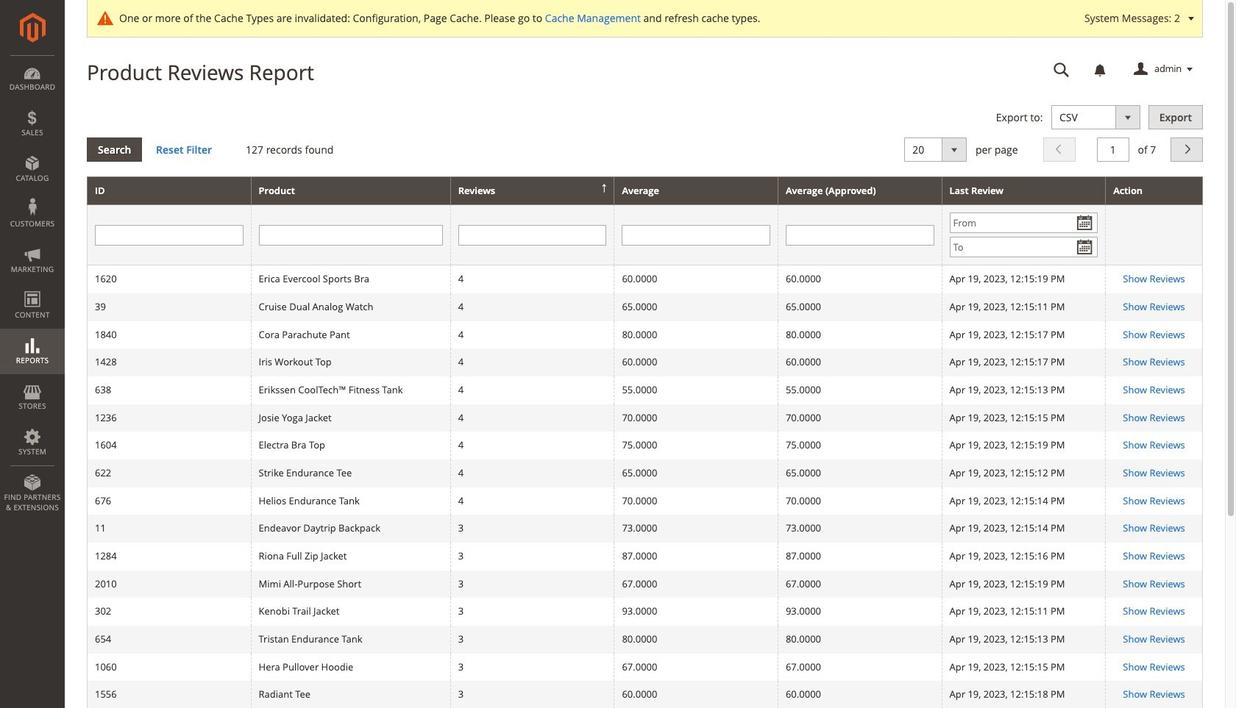 Task type: locate. For each thing, give the bounding box(es) containing it.
None text field
[[1044, 57, 1080, 82], [458, 225, 607, 246], [1044, 57, 1080, 82], [458, 225, 607, 246]]

menu bar
[[0, 55, 65, 520]]

To text field
[[950, 237, 1098, 258]]

From text field
[[950, 213, 1098, 234]]

None text field
[[1097, 137, 1130, 162], [95, 225, 243, 246], [259, 225, 443, 246], [622, 225, 771, 246], [786, 225, 934, 246], [1097, 137, 1130, 162], [95, 225, 243, 246], [259, 225, 443, 246], [622, 225, 771, 246], [786, 225, 934, 246]]



Task type: vqa. For each thing, say whether or not it's contained in the screenshot.
MENU BAR in the left of the page
yes



Task type: describe. For each thing, give the bounding box(es) containing it.
magento admin panel image
[[20, 13, 45, 43]]



